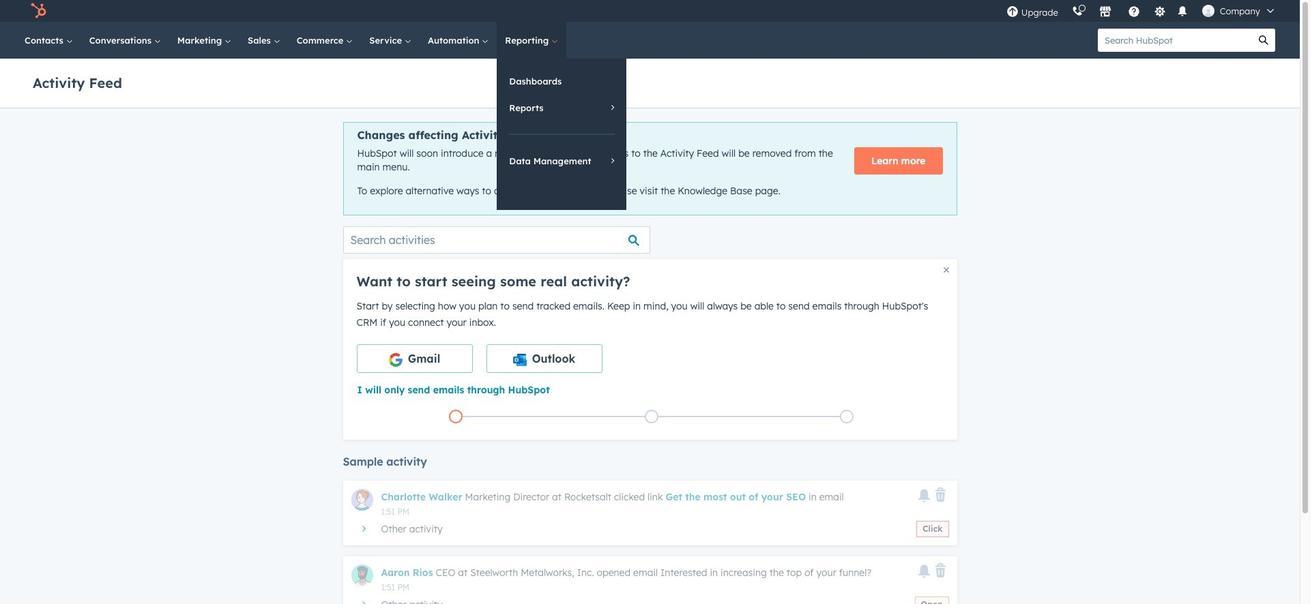 Task type: vqa. For each thing, say whether or not it's contained in the screenshot.
'Tickets' to the left
no



Task type: describe. For each thing, give the bounding box(es) containing it.
jacob simon image
[[1202, 5, 1214, 17]]

onboarding.steps.finalstep.title image
[[843, 414, 850, 421]]

onboarding.steps.sendtrackedemailingmail.title image
[[648, 414, 655, 421]]

reporting menu
[[497, 59, 627, 210]]



Task type: locate. For each thing, give the bounding box(es) containing it.
Search HubSpot search field
[[1098, 29, 1252, 52]]

marketplaces image
[[1099, 6, 1111, 18]]

list
[[358, 407, 945, 426]]

close image
[[943, 267, 949, 273]]

Search activities search field
[[343, 226, 650, 254]]

menu
[[999, 0, 1283, 22]]

None checkbox
[[357, 344, 472, 373], [486, 344, 602, 373], [357, 344, 472, 373], [486, 344, 602, 373]]



